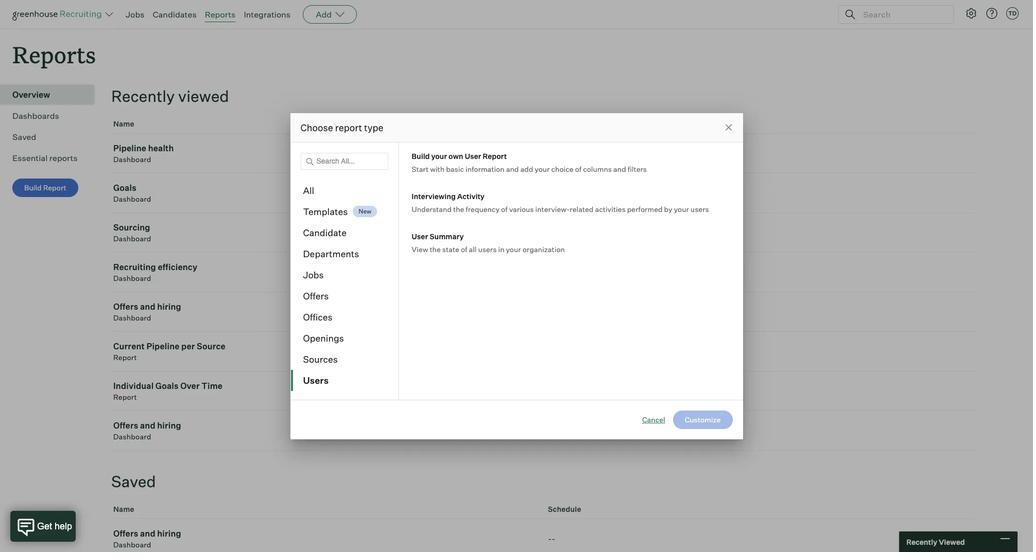 Task type: locate. For each thing, give the bounding box(es) containing it.
current pipeline per source report
[[113, 342, 226, 362]]

0 vertical spatial goals
[[113, 183, 136, 193]]

build down essential
[[24, 184, 42, 192]]

1 horizontal spatial the
[[453, 205, 464, 214]]

1 vertical spatial goals
[[156, 381, 179, 392]]

recently viewed
[[111, 87, 229, 106]]

and
[[506, 165, 519, 173], [614, 165, 626, 173], [140, 302, 155, 312], [140, 421, 155, 431], [140, 529, 155, 540]]

reports down greenhouse recruiting image at the top left of the page
[[12, 39, 96, 70]]

build report
[[24, 184, 66, 192]]

1 name from the top
[[113, 120, 134, 128]]

2 name from the top
[[113, 506, 134, 514]]

2 vertical spatial offers and hiring dashboard
[[113, 529, 181, 550]]

0 horizontal spatial goals
[[113, 183, 136, 193]]

report inside build report button
[[43, 184, 66, 192]]

goals
[[113, 183, 136, 193], [156, 381, 179, 392]]

recruiting efficiency dashboard
[[113, 262, 197, 283]]

--
[[548, 534, 556, 545]]

your right in
[[506, 245, 521, 254]]

jobs
[[126, 9, 145, 20], [303, 269, 324, 281]]

-
[[548, 534, 552, 545], [552, 534, 556, 545]]

the down activity
[[453, 205, 464, 214]]

report
[[483, 152, 507, 160], [43, 184, 66, 192], [113, 354, 137, 362], [113, 393, 137, 402]]

user inside user summary view the state of all users in your organization
[[412, 232, 428, 241]]

viewed
[[178, 87, 229, 106]]

pipeline inside current pipeline per source report
[[147, 342, 180, 352]]

dashboard
[[113, 155, 151, 164], [113, 195, 151, 204], [113, 235, 151, 243], [113, 274, 151, 283], [113, 314, 151, 323], [113, 433, 151, 442], [113, 541, 151, 550]]

of inside interviewing activity understand the frequency of various interview-related activities performed by your users
[[501, 205, 508, 214]]

1 vertical spatial pipeline
[[147, 342, 180, 352]]

source
[[197, 342, 226, 352]]

all
[[303, 185, 314, 196]]

1 - from the left
[[548, 534, 552, 545]]

interviewing activity understand the frequency of various interview-related activities performed by your users
[[412, 192, 709, 214]]

0 horizontal spatial build
[[24, 184, 42, 192]]

of left all on the left
[[461, 245, 468, 254]]

1 horizontal spatial saved
[[111, 473, 156, 492]]

hiring
[[157, 302, 181, 312], [157, 421, 181, 431], [157, 529, 181, 540]]

view
[[412, 245, 428, 254]]

0 vertical spatial jobs
[[126, 9, 145, 20]]

recently
[[111, 87, 175, 106], [907, 538, 938, 547]]

the for state
[[430, 245, 441, 254]]

0 horizontal spatial user
[[412, 232, 428, 241]]

name
[[113, 120, 134, 128], [113, 506, 134, 514]]

report
[[335, 122, 362, 133]]

0 vertical spatial user
[[465, 152, 481, 160]]

state
[[442, 245, 460, 254]]

1 vertical spatial user
[[412, 232, 428, 241]]

sourcing
[[113, 223, 150, 233]]

user right own
[[465, 152, 481, 160]]

users left in
[[478, 245, 497, 254]]

1 vertical spatial offers and hiring dashboard
[[113, 421, 181, 442]]

0 vertical spatial hiring
[[157, 302, 181, 312]]

2 vertical spatial hiring
[[157, 529, 181, 540]]

activity
[[457, 192, 485, 201]]

build up start
[[412, 152, 430, 160]]

1 vertical spatial of
[[501, 205, 508, 214]]

1 vertical spatial hiring
[[157, 421, 181, 431]]

overview link
[[12, 89, 91, 101]]

your inside user summary view the state of all users in your organization
[[506, 245, 521, 254]]

1 vertical spatial name
[[113, 506, 134, 514]]

1 horizontal spatial users
[[691, 205, 709, 214]]

user summary view the state of all users in your organization
[[412, 232, 565, 254]]

1 vertical spatial jobs
[[303, 269, 324, 281]]

with
[[430, 165, 445, 173]]

candidate
[[303, 227, 347, 238]]

of
[[575, 165, 582, 173], [501, 205, 508, 214], [461, 245, 468, 254]]

td
[[1009, 10, 1017, 17]]

user up view
[[412, 232, 428, 241]]

your up the with
[[431, 152, 447, 160]]

summary
[[430, 232, 464, 241]]

0 vertical spatial of
[[575, 165, 582, 173]]

essential
[[12, 153, 48, 163]]

dashboards link
[[12, 110, 91, 122]]

pipeline health dashboard
[[113, 143, 174, 164]]

of for related
[[501, 205, 508, 214]]

understand
[[412, 205, 452, 214]]

basic
[[446, 165, 464, 173]]

the inside user summary view the state of all users in your organization
[[430, 245, 441, 254]]

saved
[[12, 132, 36, 142], [111, 473, 156, 492]]

report down current in the left of the page
[[113, 354, 137, 362]]

of inside user summary view the state of all users in your organization
[[461, 245, 468, 254]]

the
[[453, 205, 464, 214], [430, 245, 441, 254]]

1 horizontal spatial build
[[412, 152, 430, 160]]

1 vertical spatial reports
[[12, 39, 96, 70]]

goals down pipeline health dashboard
[[113, 183, 136, 193]]

0 horizontal spatial users
[[478, 245, 497, 254]]

build inside button
[[24, 184, 42, 192]]

report up information
[[483, 152, 507, 160]]

interviewing
[[412, 192, 456, 201]]

dashboards
[[12, 111, 59, 121]]

users right by
[[691, 205, 709, 214]]

0 vertical spatial users
[[691, 205, 709, 214]]

2 hiring from the top
[[157, 421, 181, 431]]

1 vertical spatial build
[[24, 184, 42, 192]]

Search text field
[[861, 7, 944, 22]]

0 horizontal spatial of
[[461, 245, 468, 254]]

goals inside individual goals over time report
[[156, 381, 179, 392]]

1 hiring from the top
[[157, 302, 181, 312]]

frequency
[[466, 205, 500, 214]]

report inside build your own user report start with basic information and add your choice of columns and filters
[[483, 152, 507, 160]]

by
[[664, 205, 673, 214]]

goals dashboard
[[113, 183, 151, 204]]

of left various
[[501, 205, 508, 214]]

1 vertical spatial users
[[478, 245, 497, 254]]

2 vertical spatial of
[[461, 245, 468, 254]]

of inside build your own user report start with basic information and add your choice of columns and filters
[[575, 165, 582, 173]]

build
[[412, 152, 430, 160], [24, 184, 42, 192]]

0 vertical spatial the
[[453, 205, 464, 214]]

jobs down departments
[[303, 269, 324, 281]]

1 horizontal spatial recently
[[907, 538, 938, 547]]

individual
[[113, 381, 154, 392]]

in
[[498, 245, 505, 254]]

4 dashboard from the top
[[113, 274, 151, 283]]

1 vertical spatial the
[[430, 245, 441, 254]]

pipeline
[[113, 143, 146, 154], [147, 342, 180, 352]]

2 - from the left
[[552, 534, 556, 545]]

dashboard inside pipeline health dashboard
[[113, 155, 151, 164]]

reports right candidates
[[205, 9, 236, 20]]

report down 'essential reports' "link"
[[43, 184, 66, 192]]

0 vertical spatial offers and hiring dashboard
[[113, 302, 181, 323]]

report inside current pipeline per source report
[[113, 354, 137, 362]]

build for build report
[[24, 184, 42, 192]]

build inside build your own user report start with basic information and add your choice of columns and filters
[[412, 152, 430, 160]]

0 vertical spatial name
[[113, 120, 134, 128]]

reports
[[205, 9, 236, 20], [12, 39, 96, 70]]

pipeline left health
[[113, 143, 146, 154]]

0 horizontal spatial saved
[[12, 132, 36, 142]]

activities
[[595, 205, 626, 214]]

new
[[359, 208, 372, 216]]

1 vertical spatial saved
[[111, 473, 156, 492]]

1 horizontal spatial goals
[[156, 381, 179, 392]]

goals left over
[[156, 381, 179, 392]]

users
[[691, 205, 709, 214], [478, 245, 497, 254]]

2 offers and hiring dashboard from the top
[[113, 421, 181, 442]]

pipeline left 'per'
[[147, 342, 180, 352]]

1 vertical spatial recently
[[907, 538, 938, 547]]

add
[[316, 9, 332, 20]]

dashboard inside 'recruiting efficiency dashboard'
[[113, 274, 151, 283]]

0 vertical spatial recently
[[111, 87, 175, 106]]

td button
[[1007, 7, 1019, 20]]

0 vertical spatial reports
[[205, 9, 236, 20]]

efficiency
[[158, 262, 197, 273]]

0 vertical spatial build
[[412, 152, 430, 160]]

recently for recently viewed
[[907, 538, 938, 547]]

offers
[[303, 290, 329, 302], [113, 302, 138, 312], [113, 421, 138, 431], [113, 529, 138, 540]]

your
[[431, 152, 447, 160], [535, 165, 550, 173], [674, 205, 689, 214], [506, 245, 521, 254]]

jobs left candidates
[[126, 9, 145, 20]]

0 horizontal spatial recently
[[111, 87, 175, 106]]

time
[[202, 381, 223, 392]]

report down the 'individual'
[[113, 393, 137, 402]]

1 dashboard from the top
[[113, 155, 151, 164]]

user
[[465, 152, 481, 160], [412, 232, 428, 241]]

3 hiring from the top
[[157, 529, 181, 540]]

2 horizontal spatial of
[[575, 165, 582, 173]]

overview
[[12, 90, 50, 100]]

0 horizontal spatial the
[[430, 245, 441, 254]]

1 horizontal spatial user
[[465, 152, 481, 160]]

1 horizontal spatial of
[[501, 205, 508, 214]]

the right view
[[430, 245, 441, 254]]

report inside individual goals over time report
[[113, 393, 137, 402]]

1 horizontal spatial jobs
[[303, 269, 324, 281]]

the inside interviewing activity understand the frequency of various interview-related activities performed by your users
[[453, 205, 464, 214]]

your right by
[[674, 205, 689, 214]]

0 vertical spatial pipeline
[[113, 143, 146, 154]]

1 horizontal spatial reports
[[205, 9, 236, 20]]

of right choice
[[575, 165, 582, 173]]

users inside interviewing activity understand the frequency of various interview-related activities performed by your users
[[691, 205, 709, 214]]



Task type: vqa. For each thing, say whether or not it's contained in the screenshot.


Task type: describe. For each thing, give the bounding box(es) containing it.
cancel
[[642, 416, 666, 424]]

schedule
[[548, 506, 582, 514]]

greenhouse recruiting image
[[12, 8, 105, 21]]

recruiting
[[113, 262, 156, 273]]

reports link
[[205, 9, 236, 20]]

pipeline inside pipeline health dashboard
[[113, 143, 146, 154]]

start
[[412, 165, 429, 173]]

3 dashboard from the top
[[113, 235, 151, 243]]

choose
[[301, 122, 333, 133]]

name for saved
[[113, 506, 134, 514]]

add button
[[303, 5, 357, 24]]

6 dashboard from the top
[[113, 433, 151, 442]]

report for build your own user report
[[483, 152, 507, 160]]

7 dashboard from the top
[[113, 541, 151, 550]]

choice
[[552, 165, 574, 173]]

configure image
[[966, 7, 978, 20]]

current
[[113, 342, 145, 352]]

0 horizontal spatial jobs
[[126, 9, 145, 20]]

all
[[469, 245, 477, 254]]

sources
[[303, 354, 338, 365]]

templates
[[303, 206, 348, 217]]

essential reports link
[[12, 152, 91, 164]]

build report button
[[12, 179, 78, 197]]

0 horizontal spatial reports
[[12, 39, 96, 70]]

build for build your own user report start with basic information and add your choice of columns and filters
[[412, 152, 430, 160]]

users inside user summary view the state of all users in your organization
[[478, 245, 497, 254]]

viewed
[[939, 538, 965, 547]]

choose report type dialog
[[290, 113, 743, 440]]

offers inside the 'choose report type' dialog
[[303, 290, 329, 302]]

the for frequency
[[453, 205, 464, 214]]

performed
[[627, 205, 663, 214]]

saved link
[[12, 131, 91, 143]]

reports
[[49, 153, 78, 163]]

organization
[[523, 245, 565, 254]]

goals inside 'goals dashboard'
[[113, 183, 136, 193]]

filters
[[628, 165, 647, 173]]

report for current pipeline per source
[[113, 354, 137, 362]]

cancel link
[[642, 415, 666, 425]]

jobs link
[[126, 9, 145, 20]]

columns
[[583, 165, 612, 173]]

health
[[148, 143, 174, 154]]

candidates
[[153, 9, 197, 20]]

td button
[[1005, 5, 1021, 22]]

over
[[180, 381, 200, 392]]

recently for recently viewed
[[111, 87, 175, 106]]

Search All... text field
[[301, 153, 389, 170]]

various
[[509, 205, 534, 214]]

your right add
[[535, 165, 550, 173]]

build your own user report start with basic information and add your choice of columns and filters
[[412, 152, 647, 173]]

name for recently viewed
[[113, 120, 134, 128]]

add
[[521, 165, 533, 173]]

essential reports
[[12, 153, 78, 163]]

per
[[181, 342, 195, 352]]

individual goals over time report
[[113, 381, 223, 402]]

of for in
[[461, 245, 468, 254]]

5 dashboard from the top
[[113, 314, 151, 323]]

integrations link
[[244, 9, 291, 20]]

candidates link
[[153, 9, 197, 20]]

3 offers and hiring dashboard from the top
[[113, 529, 181, 550]]

users
[[303, 375, 329, 386]]

information
[[466, 165, 505, 173]]

2 dashboard from the top
[[113, 195, 151, 204]]

1 offers and hiring dashboard from the top
[[113, 302, 181, 323]]

offices
[[303, 311, 333, 323]]

your inside interviewing activity understand the frequency of various interview-related activities performed by your users
[[674, 205, 689, 214]]

type
[[364, 122, 384, 133]]

user inside build your own user report start with basic information and add your choice of columns and filters
[[465, 152, 481, 160]]

integrations
[[244, 9, 291, 20]]

related
[[570, 205, 594, 214]]

report for individual goals over time
[[113, 393, 137, 402]]

departments
[[303, 248, 359, 259]]

interview-
[[536, 205, 570, 214]]

sourcing dashboard
[[113, 223, 151, 243]]

recently viewed
[[907, 538, 965, 547]]

jobs inside the 'choose report type' dialog
[[303, 269, 324, 281]]

own
[[449, 152, 463, 160]]

0 vertical spatial saved
[[12, 132, 36, 142]]

choose report type
[[301, 122, 384, 133]]

openings
[[303, 333, 344, 344]]



